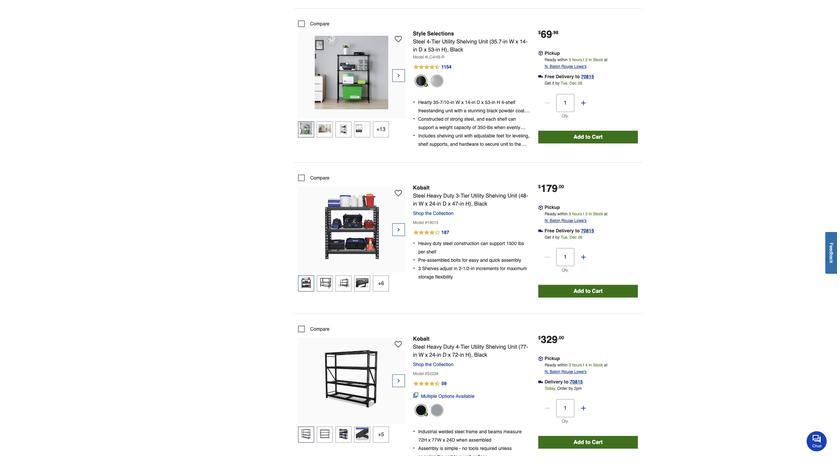 Task type: describe. For each thing, give the bounding box(es) containing it.
24d
[[447, 437, 455, 443]]

• hearty 35-7/10-in w x 14-in d x 53-in h 4-shelf freestanding unit with a stunning black powder coat finish
[[413, 99, 525, 122]]

stepper number input field with increment and decrement buttons number field for 69
[[557, 94, 575, 112]]

187
[[442, 230, 450, 235]]

• constructed of strong steel, and each shelf can support a weight capacity of 350-lbs when evenly distributed on leveling feet
[[413, 116, 521, 139]]

truck filled image for 329
[[539, 380, 543, 384]]

• industrial welded steel frame and beams measure 72h x 77w x 24d when assembled • assembly is simple - no tools required unless securing the unit to a wall or floor
[[413, 429, 522, 456]]

w inside • hearty 35-7/10-in w x 14-in d x 53-in h 4-shelf freestanding unit with a stunning black powder coat finish
[[456, 100, 460, 105]]

strong
[[450, 117, 463, 122]]

.00 for 179
[[558, 184, 565, 189]]

utility for 329
[[471, 344, 485, 350]]

chrome image
[[431, 75, 444, 87]]

heavy inside "• heavy duty steel construction can support 1500 lbs per shelf • pre-assembled bolts for easy and quick assembly • 3 shelves adjust in 2-1/2-in increments for maximum storage flexibility"
[[419, 241, 432, 246]]

simple
[[445, 446, 458, 451]]

26 for 69
[[578, 81, 583, 86]]

industrial
[[419, 429, 438, 434]]

coat
[[516, 108, 525, 113]]

h), for 329
[[466, 352, 473, 358]]

beams
[[489, 429, 503, 434]]

add to cart button for 69
[[539, 131, 639, 143]]

storage
[[419, 274, 434, 280]]

+5 button
[[373, 427, 389, 443]]

add to cart button for 179
[[539, 285, 639, 298]]

when inside • industrial welded steel frame and beams measure 72h x 77w x 24d when assembled • assembly is simple - no tools required unless securing the unit to a wall or floor
[[457, 437, 468, 443]]

4- inside style selections steel 4-tier utility shelving unit (35.7-in w x 14- in d x 53-in h), black model # lc4hb-r
[[427, 39, 432, 45]]

add for 179
[[574, 288, 585, 294]]

x left 72-
[[448, 352, 451, 358]]

# for 329
[[425, 372, 428, 376]]

in inside ready within 3 hours | 4 in stock at n. baton rouge lowe's
[[589, 363, 592, 368]]

within for 179
[[558, 212, 568, 217]]

5013237695 element
[[298, 326, 330, 333]]

distributed
[[419, 133, 440, 139]]

within for 329
[[558, 363, 568, 368]]

shop the collection for 329
[[413, 362, 454, 367]]

kobalt for 329
[[413, 336, 430, 342]]

order
[[558, 386, 568, 391]]

shelving for 179
[[486, 193, 507, 199]]

2-
[[459, 266, 463, 271]]

$ 329 .00
[[539, 334, 565, 346]]

8 • from the top
[[413, 445, 415, 451]]

multiple options available
[[421, 394, 475, 399]]

cart for 69
[[593, 134, 603, 140]]

+6 button
[[373, 276, 389, 292]]

plus image for 329
[[581, 405, 587, 412]]

powder coating image
[[415, 75, 428, 87]]

adjust
[[440, 266, 453, 271]]

add for 329
[[574, 440, 585, 446]]

+6
[[378, 281, 384, 287]]

collection for 179
[[433, 211, 454, 216]]

compare for 179
[[310, 175, 330, 181]]

n. for 329
[[545, 370, 549, 374]]

1/2-
[[463, 266, 471, 271]]

assembly
[[419, 446, 439, 451]]

shelving for 329
[[486, 344, 507, 350]]

silver image
[[431, 404, 444, 417]]

no
[[463, 446, 468, 451]]

1154
[[442, 64, 452, 69]]

utility inside style selections steel 4-tier utility shelving unit (35.7-in w x 14- in d x 53-in h), black model # lc4hb-r
[[442, 39, 455, 45]]

get for 179
[[545, 235, 552, 240]]

a inside 'button'
[[829, 256, 835, 259]]

delivery to 70815
[[545, 379, 583, 385]]

ready for 179
[[545, 212, 557, 217]]

59 button
[[413, 380, 531, 388]]

2 for 179
[[586, 212, 588, 217]]

qty. for 329
[[562, 419, 569, 424]]

a inside • industrial welded steel frame and beams measure 72h x 77w x 24d when assembled • assembly is simple - no tools required unless securing the unit to a wall or floor
[[460, 454, 462, 456]]

x right (35.7-
[[516, 39, 519, 45]]

3 for 179
[[569, 212, 571, 217]]

1500
[[507, 241, 517, 246]]

black for 179
[[475, 201, 488, 207]]

• includes shelving unit with adjustable feet for leveling, shelf supports, and hardware to secure unit to the wall if you so desire
[[413, 133, 530, 155]]

lowe's for 69
[[575, 64, 587, 69]]

70815 for 69
[[582, 74, 595, 79]]

if
[[428, 150, 430, 155]]

shop the collection link for 329
[[413, 362, 457, 367]]

pickup image for 69
[[539, 51, 543, 55]]

x right 7/10-
[[462, 100, 464, 105]]

add to cart for 329
[[574, 440, 603, 446]]

stepper number input field with increment and decrement buttons number field for 329
[[557, 399, 575, 418]]

and inside the • constructed of strong steel, and each shelf can support a weight capacity of 350-lbs when evenly distributed on leveling feet
[[477, 117, 485, 122]]

weight
[[440, 125, 453, 130]]

$ 179 .00
[[539, 183, 565, 194]]

wall inside • includes shelving unit with adjustable feet for leveling, shelf supports, and hardware to secure unit to the wall if you so desire
[[419, 150, 427, 155]]

hearty
[[419, 100, 432, 105]]

d inside kobalt steel heavy duty 4-tier utility shelving unit (77- in w x 24-in d x 72-in h), black
[[443, 352, 447, 358]]

77w
[[432, 437, 442, 443]]

2 e from the top
[[829, 248, 835, 251]]

# inside style selections steel 4-tier utility shelving unit (35.7-in w x 14- in d x 53-in h), black model # lc4hb-r
[[425, 55, 428, 59]]

ready within 3 hours | 4 in stock at n. baton rouge lowe's
[[545, 363, 608, 374]]

unit inside • industrial welded steel frame and beams measure 72h x 77w x 24d when assembled • assembly is simple - no tools required unless securing the unit to a wall or floor
[[446, 454, 453, 456]]

get for 69
[[545, 81, 552, 86]]

measure
[[504, 429, 522, 434]]

24- for 329
[[430, 352, 437, 358]]

at for 69
[[605, 57, 608, 62]]

support inside the • constructed of strong steel, and each shelf can support a weight capacity of 350-lbs when evenly distributed on leveling feet
[[419, 125, 434, 130]]

actual price $329.00 element
[[539, 334, 565, 346]]

can inside "• heavy duty steel construction can support 1500 lbs per shelf • pre-assembled bolts for easy and quick assembly • 3 shelves adjust in 2-1/2-in increments for maximum storage flexibility"
[[481, 241, 489, 246]]

f
[[829, 243, 835, 246]]

+5
[[378, 432, 384, 438]]

• inside • includes shelving unit with adjustable feet for leveling, shelf supports, and hardware to secure unit to the wall if you so desire
[[413, 133, 415, 139]]

19015
[[428, 221, 439, 225]]

x up "model # 52238"
[[426, 352, 428, 358]]

multiple options available link
[[413, 393, 475, 400]]

70815 button for 179
[[582, 228, 595, 234]]

adjustable
[[474, 133, 496, 139]]

it for 69
[[553, 81, 555, 86]]

hardware
[[460, 142, 479, 147]]

5 • from the top
[[413, 257, 415, 263]]

today
[[545, 386, 556, 391]]

a inside • hearty 35-7/10-in w x 14-in d x 53-in h 4-shelf freestanding unit with a stunning black powder coat finish
[[464, 108, 467, 113]]

minus image for 329
[[544, 405, 551, 412]]

style selections steel 4-tier utility shelving unit (35.7-in w x 14- in d x 53-in h), black model # lc4hb-r
[[413, 31, 528, 59]]

pre-
[[419, 258, 427, 263]]

leveling,
[[513, 133, 530, 139]]

70815 button for 69
[[582, 73, 595, 80]]

today , order by 2pm
[[545, 386, 582, 391]]

feet inside the • constructed of strong steel, and each shelf can support a weight capacity of 350-lbs when evenly distributed on leveling feet
[[465, 133, 473, 139]]

14- inside style selections steel 4-tier utility shelving unit (35.7-in w x 14- in d x 53-in h), black model # lc4hb-r
[[520, 39, 528, 45]]

f e e d b a c k button
[[826, 232, 838, 274]]

plus image for 69
[[581, 100, 587, 106]]

4.5 stars image for 59 button
[[413, 380, 447, 388]]

h
[[497, 100, 501, 105]]

flexibility
[[436, 274, 453, 280]]

x up stunning
[[482, 100, 484, 105]]

shelf inside "• heavy duty steel construction can support 1500 lbs per shelf • pre-assembled bolts for easy and quick assembly • 3 shelves adjust in 2-1/2-in increments for maximum storage flexibility"
[[427, 249, 437, 254]]

2 vertical spatial 70815
[[570, 379, 583, 385]]

pickup for 69
[[545, 50, 560, 56]]

rouge for 69
[[562, 64, 574, 69]]

chat invite button image
[[807, 431, 828, 452]]

lc4hb-
[[428, 55, 442, 59]]

329
[[541, 334, 558, 346]]

increments
[[476, 266, 499, 271]]

available
[[456, 394, 475, 399]]

construction
[[454, 241, 480, 246]]

delivery for 179
[[556, 228, 574, 234]]

$ for 329
[[539, 335, 541, 341]]

for inside • includes shelving unit with adjustable feet for leveling, shelf supports, and hardware to secure unit to the wall if you so desire
[[506, 133, 512, 139]]

gallery item 0 image for 69
[[315, 36, 389, 109]]

leveling
[[448, 133, 464, 139]]

includes
[[419, 133, 436, 139]]

each
[[486, 117, 496, 122]]

35-
[[434, 100, 440, 105]]

compare for 329
[[310, 327, 330, 332]]

gallery item 0 image for 329
[[315, 341, 389, 415]]

rouge for 329
[[562, 370, 574, 374]]

• heavy duty steel construction can support 1500 lbs per shelf • pre-assembled bolts for easy and quick assembly • 3 shelves adjust in 2-1/2-in increments for maximum storage flexibility
[[413, 240, 528, 280]]

baton for 329
[[550, 370, 561, 374]]

free for 69
[[545, 74, 555, 79]]

n. baton rouge lowe's button for 179
[[545, 218, 587, 224]]

,
[[556, 386, 557, 391]]

you
[[432, 150, 439, 155]]

d inside kobalt steel heavy duty 3-tier utility shelving unit (48- in w x 24-in d x 47-in h), black
[[443, 201, 447, 207]]

70815 button for 329
[[570, 379, 583, 385]]

59
[[442, 381, 447, 386]]

assembled inside • industrial welded steel frame and beams measure 72h x 77w x 24d when assembled • assembly is simple - no tools required unless securing the unit to a wall or floor
[[469, 437, 492, 443]]

h), inside style selections steel 4-tier utility shelving unit (35.7-in w x 14- in d x 53-in h), black model # lc4hb-r
[[442, 47, 449, 53]]

unit inside style selections steel 4-tier utility shelving unit (35.7-in w x 14- in d x 53-in h), black model # lc4hb-r
[[479, 39, 488, 45]]

4- inside kobalt steel heavy duty 4-tier utility shelving unit (77- in w x 24-in d x 72-in h), black
[[456, 344, 461, 350]]

x left 47-
[[448, 201, 451, 207]]

w inside kobalt steel heavy duty 3-tier utility shelving unit (48- in w x 24-in d x 47-in h), black
[[419, 201, 424, 207]]

| for 329
[[584, 363, 585, 368]]

tue, for 179
[[561, 235, 569, 240]]

lbs inside "• heavy duty steel construction can support 1500 lbs per shelf • pre-assembled bolts for easy and quick assembly • 3 shelves adjust in 2-1/2-in increments for maximum storage flexibility"
[[519, 241, 525, 246]]

powder
[[499, 108, 515, 113]]

pickup image for 329
[[539, 356, 543, 361]]

rouge for 179
[[562, 219, 574, 223]]

heart outline image
[[395, 341, 402, 348]]

bolts
[[451, 258, 461, 263]]

187 button
[[413, 229, 531, 237]]

2 for 69
[[586, 57, 588, 62]]

1 horizontal spatial of
[[473, 125, 477, 130]]

a inside the • constructed of strong steel, and each shelf can support a weight capacity of 350-lbs when evenly distributed on leveling feet
[[436, 125, 438, 130]]

steel for x
[[455, 429, 465, 434]]

kobalt steel heavy duty 4-tier utility shelving unit (77- in w x 24-in d x 72-in h), black
[[413, 336, 529, 358]]

47-
[[453, 201, 460, 207]]

the up "model # 52238"
[[426, 362, 432, 367]]

69
[[541, 28, 552, 40]]

the up model # 19015
[[426, 211, 432, 216]]

get it by tue, dec 26 for 69
[[545, 81, 583, 86]]

baton for 69
[[550, 64, 561, 69]]

add for 69
[[574, 134, 585, 140]]

feet inside • includes shelving unit with adjustable feet for leveling, shelf supports, and hardware to secure unit to the wall if you so desire
[[497, 133, 505, 139]]

or
[[473, 454, 477, 456]]

179
[[541, 183, 558, 194]]

c
[[829, 259, 835, 261]]

qty. for 69
[[562, 114, 569, 118]]

finish
[[419, 117, 430, 122]]

tier inside style selections steel 4-tier utility shelving unit (35.7-in w x 14- in d x 53-in h), black model # lc4hb-r
[[432, 39, 441, 45]]

model # 52238
[[413, 372, 439, 376]]

53- inside • hearty 35-7/10-in w x 14-in d x 53-in h 4-shelf freestanding unit with a stunning black powder coat finish
[[485, 100, 492, 105]]

350-
[[478, 125, 487, 130]]

frame
[[466, 429, 478, 434]]

70815 for 179
[[582, 228, 595, 234]]

desire
[[447, 150, 460, 155]]

2 vertical spatial by
[[569, 386, 573, 391]]

lowe's for 329
[[575, 370, 587, 374]]

b
[[829, 253, 835, 256]]

add to cart for 69
[[574, 134, 603, 140]]

steel inside style selections steel 4-tier utility shelving unit (35.7-in w x 14- in d x 53-in h), black model # lc4hb-r
[[413, 39, 426, 45]]

shelving inside style selections steel 4-tier utility shelving unit (35.7-in w x 14- in d x 53-in h), black model # lc4hb-r
[[457, 39, 477, 45]]

(77-
[[519, 344, 529, 350]]

black
[[487, 108, 498, 113]]

.00 for 329
[[558, 335, 565, 341]]

.98
[[552, 30, 559, 35]]

delivery for 69
[[556, 74, 574, 79]]

style
[[413, 31, 426, 37]]

actual price $179.00 element
[[539, 183, 565, 194]]

6 • from the top
[[413, 266, 415, 272]]

easy
[[469, 258, 479, 263]]

shop for 179
[[413, 211, 424, 216]]

utility for 179
[[471, 193, 485, 199]]

1 vertical spatial for
[[463, 258, 468, 263]]



Task type: vqa. For each thing, say whether or not it's contained in the screenshot.
Stepper number input field with increment and decrement buttons NUMBER FIELD to the middle
yes



Task type: locate. For each thing, give the bounding box(es) containing it.
2 kobalt from the top
[[413, 336, 430, 342]]

ready inside ready within 3 hours | 4 in stock at n. baton rouge lowe's
[[545, 363, 557, 368]]

1 vertical spatial when
[[457, 437, 468, 443]]

2 $ from the top
[[539, 184, 541, 189]]

can down '187' button
[[481, 241, 489, 246]]

tier for 329
[[461, 344, 470, 350]]

2 ready from the top
[[545, 212, 557, 217]]

w inside kobalt steel heavy duty 4-tier utility shelving unit (77- in w x 24-in d x 72-in h), black
[[419, 352, 424, 358]]

0 vertical spatial shop
[[413, 211, 424, 216]]

hours for 179
[[573, 212, 583, 217]]

black inside style selections steel 4-tier utility shelving unit (35.7-in w x 14- in d x 53-in h), black model # lc4hb-r
[[451, 47, 464, 53]]

3
[[569, 57, 571, 62], [569, 212, 571, 217], [419, 266, 421, 271], [569, 363, 571, 368]]

rouge
[[562, 64, 574, 69], [562, 219, 574, 223], [562, 370, 574, 374]]

by for 179
[[556, 235, 560, 240]]

1 vertical spatial by
[[556, 235, 560, 240]]

0 vertical spatial when
[[495, 125, 506, 130]]

it
[[553, 81, 555, 86], [553, 235, 555, 240]]

3 add to cart button from the top
[[539, 436, 639, 449]]

4
[[586, 363, 588, 368]]

3 add to cart from the top
[[574, 440, 603, 446]]

2 vertical spatial rouge
[[562, 370, 574, 374]]

| inside ready within 3 hours | 4 in stock at n. baton rouge lowe's
[[584, 363, 585, 368]]

•
[[413, 99, 415, 105], [413, 116, 415, 122], [413, 133, 415, 139], [413, 240, 415, 246], [413, 257, 415, 263], [413, 266, 415, 272], [413, 429, 415, 435], [413, 445, 415, 451]]

0 vertical spatial heavy
[[427, 193, 442, 199]]

unit inside kobalt steel heavy duty 3-tier utility shelving unit (48- in w x 24-in d x 47-in h), black
[[508, 193, 518, 199]]

truck filled image for 179
[[539, 229, 543, 233]]

0 vertical spatial with
[[455, 108, 463, 113]]

1 lowe's from the top
[[575, 64, 587, 69]]

0 vertical spatial add
[[574, 134, 585, 140]]

lowe's inside ready within 3 hours | 4 in stock at n. baton rouge lowe's
[[575, 370, 587, 374]]

1 vertical spatial 14-
[[465, 100, 472, 105]]

unit left (35.7-
[[479, 39, 488, 45]]

cart
[[593, 134, 603, 140], [593, 288, 603, 294], [593, 440, 603, 446]]

1 feet from the left
[[465, 133, 473, 139]]

# left r
[[425, 55, 428, 59]]

and inside "• heavy duty steel construction can support 1500 lbs per shelf • pre-assembled bolts for easy and quick assembly • 3 shelves adjust in 2-1/2-in increments for maximum storage flexibility"
[[481, 258, 488, 263]]

3 baton from the top
[[550, 370, 561, 374]]

1 vertical spatial pickup
[[545, 205, 560, 210]]

shelf
[[506, 100, 516, 105], [498, 117, 508, 122], [419, 142, 429, 147], [427, 249, 437, 254]]

0 vertical spatial stock
[[593, 57, 604, 62]]

duty left "3-"
[[444, 193, 455, 199]]

7 • from the top
[[413, 429, 415, 435]]

2 vertical spatial lowe's
[[575, 370, 587, 374]]

lbs right 1500
[[519, 241, 525, 246]]

1 vertical spatial add
[[574, 288, 585, 294]]

0 vertical spatial 24-
[[430, 201, 437, 207]]

1 .00 from the top
[[558, 184, 565, 189]]

chevron right image left powder coating icon
[[396, 72, 402, 79]]

2 duty from the top
[[444, 344, 455, 350]]

24- up 52238
[[430, 352, 437, 358]]

0 vertical spatial free
[[545, 74, 555, 79]]

shelf up powder
[[506, 100, 516, 105]]

pickup for 329
[[545, 356, 560, 361]]

add to cart for 179
[[574, 288, 603, 294]]

x up model # 19015
[[426, 201, 428, 207]]

0 vertical spatial tier
[[432, 39, 441, 45]]

+13
[[377, 126, 386, 132]]

stock for 69
[[593, 57, 604, 62]]

1 vertical spatial plus image
[[581, 405, 587, 412]]

duty for 179
[[444, 193, 455, 199]]

shelving inside kobalt steel heavy duty 3-tier utility shelving unit (48- in w x 24-in d x 47-in h), black
[[486, 193, 507, 199]]

-
[[460, 446, 461, 451]]

shelf right per
[[427, 249, 437, 254]]

assembly
[[502, 258, 522, 263]]

3 cart from the top
[[593, 440, 603, 446]]

2 horizontal spatial 4-
[[502, 100, 506, 105]]

1 vertical spatial pickup image
[[539, 356, 543, 361]]

shop the collection link for 179
[[413, 211, 457, 216]]

w right 7/10-
[[456, 100, 460, 105]]

0 vertical spatial get
[[545, 81, 552, 86]]

for down the evenly
[[506, 133, 512, 139]]

selections
[[428, 31, 454, 37]]

3 hours from the top
[[573, 363, 583, 368]]

1 baton from the top
[[550, 64, 561, 69]]

0 vertical spatial 2
[[586, 57, 588, 62]]

for up 1/2-
[[463, 258, 468, 263]]

2 24- from the top
[[430, 352, 437, 358]]

when
[[495, 125, 506, 130], [457, 437, 468, 443]]

secure
[[486, 142, 500, 147]]

n. baton rouge lowe's button for 69
[[545, 63, 587, 70]]

1 shop the collection from the top
[[413, 211, 454, 216]]

2 collection from the top
[[433, 362, 454, 367]]

steel for 179
[[413, 193, 426, 199]]

1 horizontal spatial 4-
[[456, 344, 461, 350]]

k
[[829, 261, 835, 263]]

1154 button
[[413, 63, 531, 71]]

1 shop from the top
[[413, 211, 424, 216]]

72h
[[419, 437, 427, 443]]

cart for 179
[[593, 288, 603, 294]]

gallery item 0 image for 179
[[315, 190, 389, 264]]

1 vertical spatial dec
[[570, 235, 577, 240]]

1 vertical spatial add to cart
[[574, 288, 603, 294]]

1 vertical spatial heart outline image
[[395, 190, 402, 197]]

steel right heart outline image
[[413, 344, 426, 350]]

1 vertical spatial shop
[[413, 362, 424, 367]]

2 lowe's from the top
[[575, 219, 587, 223]]

2 vertical spatial cart
[[593, 440, 603, 446]]

d down style
[[419, 47, 423, 53]]

1 vertical spatial steel
[[413, 193, 426, 199]]

shelf down powder
[[498, 117, 508, 122]]

d left 72-
[[443, 352, 447, 358]]

$ inside $ 329 .00
[[539, 335, 541, 341]]

plus image
[[581, 254, 587, 261]]

utility inside kobalt steel heavy duty 4-tier utility shelving unit (77- in w x 24-in d x 72-in h), black
[[471, 344, 485, 350]]

f e e d b a c k
[[829, 243, 835, 263]]

1 ready within 3 hours | 2 in stock at n. baton rouge lowe's from the top
[[545, 57, 608, 69]]

24- up 19015
[[430, 201, 437, 207]]

0 vertical spatial 14-
[[520, 39, 528, 45]]

is
[[440, 446, 444, 451]]

capacity
[[454, 125, 472, 130]]

n. down the 179 at the right
[[545, 219, 549, 223]]

2 vertical spatial add
[[574, 440, 585, 446]]

can up the evenly
[[509, 117, 516, 122]]

0 vertical spatial |
[[584, 57, 585, 62]]

qty. for 179
[[562, 268, 569, 273]]

1 at from the top
[[605, 57, 608, 62]]

tier inside kobalt steel heavy duty 4-tier utility shelving unit (77- in w x 24-in d x 72-in h), black
[[461, 344, 470, 350]]

unit for 179
[[508, 193, 518, 199]]

chevron right image
[[396, 72, 402, 79], [396, 227, 402, 233]]

1 vertical spatial chevron right image
[[396, 227, 402, 233]]

2 vertical spatial 70815 button
[[570, 379, 583, 385]]

the
[[515, 142, 522, 147], [426, 211, 432, 216], [426, 362, 432, 367], [438, 454, 444, 456]]

to inside • industrial welded steel frame and beams measure 72h x 77w x 24d when assembled • assembly is simple - no tools required unless securing the unit to a wall or floor
[[454, 454, 458, 456]]

pickup image
[[539, 205, 543, 210]]

heavy for 179
[[427, 193, 442, 199]]

lowe's for 179
[[575, 219, 587, 223]]

the inside • includes shelving unit with adjustable feet for leveling, shelf supports, and hardware to secure unit to the wall if you so desire
[[515, 142, 522, 147]]

on
[[442, 133, 447, 139]]

can inside the • constructed of strong steel, and each shelf can support a weight capacity of 350-lbs when evenly distributed on leveling feet
[[509, 117, 516, 122]]

0 vertical spatial n. baton rouge lowe's button
[[545, 63, 587, 70]]

at
[[605, 57, 608, 62], [605, 212, 608, 217], [605, 363, 608, 368]]

1 vertical spatial of
[[473, 125, 477, 130]]

7/10-
[[440, 100, 451, 105]]

1 horizontal spatial 14-
[[520, 39, 528, 45]]

stepper number input field with increment and decrement buttons number field left plus icon
[[557, 248, 575, 266]]

unit left (77-
[[508, 344, 518, 350]]

truck filled image
[[539, 229, 543, 233], [539, 380, 543, 384]]

unit right secure
[[501, 142, 509, 147]]

heart outline image for 69
[[395, 35, 402, 43]]

unit
[[479, 39, 488, 45], [508, 193, 518, 199], [508, 344, 518, 350]]

0 vertical spatial of
[[445, 117, 449, 122]]

2 heart outline image from the top
[[395, 190, 402, 197]]

steel up model # 19015
[[413, 193, 426, 199]]

2 add to cart from the top
[[574, 288, 603, 294]]

delivery
[[556, 74, 574, 79], [556, 228, 574, 234], [545, 379, 563, 385]]

chevron right image left 4 stars image
[[396, 227, 402, 233]]

compare
[[310, 21, 330, 26], [310, 175, 330, 181], [310, 327, 330, 332]]

free delivery to 70815 for 179
[[545, 228, 595, 234]]

# for 179
[[425, 221, 428, 225]]

stepper number input field with increment and decrement buttons number field for 179
[[557, 248, 575, 266]]

baton inside ready within 3 hours | 4 in stock at n. baton rouge lowe's
[[550, 370, 561, 374]]

unless
[[499, 446, 512, 451]]

feet up hardware
[[465, 133, 473, 139]]

$ for 69
[[539, 30, 541, 35]]

heavy up 52238
[[427, 344, 442, 350]]

kobalt inside kobalt steel heavy duty 4-tier utility shelving unit (77- in w x 24-in d x 72-in h), black
[[413, 336, 430, 342]]

ready up delivery to 70815
[[545, 363, 557, 368]]

truck filled image down pickup image
[[539, 229, 543, 233]]

2 ready within 3 hours | 2 in stock at n. baton rouge lowe's from the top
[[545, 212, 608, 223]]

# up 4 stars image
[[425, 221, 428, 225]]

2 # from the top
[[425, 221, 428, 225]]

1 horizontal spatial when
[[495, 125, 506, 130]]

1 vertical spatial support
[[490, 241, 506, 246]]

1 tue, from the top
[[561, 81, 569, 86]]

2 rouge from the top
[[562, 219, 574, 223]]

0 vertical spatial delivery
[[556, 74, 574, 79]]

70815 button
[[582, 73, 595, 80], [582, 228, 595, 234], [570, 379, 583, 385]]

duty for 329
[[444, 344, 455, 350]]

shop up model # 19015
[[413, 211, 424, 216]]

|
[[584, 57, 585, 62], [584, 212, 585, 217], [584, 363, 585, 368]]

heavy inside kobalt steel heavy duty 3-tier utility shelving unit (48- in w x 24-in d x 47-in h), black
[[427, 193, 442, 199]]

2 steel from the top
[[413, 193, 426, 199]]

stock
[[593, 57, 604, 62], [593, 212, 604, 217], [593, 363, 604, 368]]

tier
[[432, 39, 441, 45], [461, 193, 470, 199], [461, 344, 470, 350]]

53- up "lc4hb-"
[[429, 47, 436, 53]]

1 qty. from the top
[[562, 114, 569, 118]]

1 vertical spatial n.
[[545, 219, 549, 223]]

e up b
[[829, 248, 835, 251]]

hours for 69
[[573, 57, 583, 62]]

ready
[[545, 57, 557, 62], [545, 212, 557, 217], [545, 363, 557, 368]]

2 vertical spatial |
[[584, 363, 585, 368]]

2 tue, from the top
[[561, 235, 569, 240]]

24- for 179
[[430, 201, 437, 207]]

when up -
[[457, 437, 468, 443]]

14- inside • hearty 35-7/10-in w x 14-in d x 53-in h 4-shelf freestanding unit with a stunning black powder coat finish
[[465, 100, 472, 105]]

n. for 69
[[545, 64, 549, 69]]

free delivery to 70815 right truck filled image
[[545, 74, 595, 79]]

0 vertical spatial black
[[451, 47, 464, 53]]

unit inside • hearty 35-7/10-in w x 14-in d x 53-in h 4-shelf freestanding unit with a stunning black powder coat finish
[[446, 108, 453, 113]]

0 vertical spatial baton
[[550, 64, 561, 69]]

2 shop from the top
[[413, 362, 424, 367]]

2 chevron right image from the top
[[396, 227, 402, 233]]

4 stars image
[[413, 229, 450, 237]]

the down leveling,
[[515, 142, 522, 147]]

model for 179
[[413, 221, 424, 225]]

3 | from the top
[[584, 363, 585, 368]]

3 steel from the top
[[413, 344, 426, 350]]

steel for 329
[[413, 344, 426, 350]]

and right frame
[[479, 429, 487, 434]]

shelf inside the • constructed of strong steel, and each shelf can support a weight capacity of 350-lbs when evenly distributed on leveling feet
[[498, 117, 508, 122]]

free for 179
[[545, 228, 555, 234]]

w
[[510, 39, 515, 45], [456, 100, 460, 105], [419, 201, 424, 207], [419, 352, 424, 358]]

14- left 69
[[520, 39, 528, 45]]

1 vertical spatial ready
[[545, 212, 557, 217]]

stepper number input field with increment and decrement buttons number field right minus icon
[[557, 94, 575, 112]]

minus image
[[544, 100, 551, 106]]

1 gallery item 0 image from the top
[[315, 36, 389, 109]]

minus image
[[544, 254, 551, 261], [544, 405, 551, 412]]

pickup for 179
[[545, 205, 560, 210]]

assembled
[[427, 258, 450, 263], [469, 437, 492, 443]]

2pm
[[575, 386, 582, 391]]

black for 329
[[475, 352, 488, 358]]

1 shop the collection link from the top
[[413, 211, 457, 216]]

steel inside "• heavy duty steel construction can support 1500 lbs per shelf • pre-assembled bolts for easy and quick assembly • 3 shelves adjust in 2-1/2-in increments for maximum storage flexibility"
[[443, 241, 453, 246]]

(35.7-
[[490, 39, 504, 45]]

• inside • hearty 35-7/10-in w x 14-in d x 53-in h 4-shelf freestanding unit with a stunning black powder coat finish
[[413, 99, 415, 105]]

1 vertical spatial 26
[[578, 235, 583, 240]]

x left 24d
[[443, 437, 446, 443]]

2 qty. from the top
[[562, 268, 569, 273]]

and inside • includes shelving unit with adjustable feet for leveling, shelf supports, and hardware to secure unit to the wall if you so desire
[[450, 142, 458, 147]]

d up stunning
[[477, 100, 481, 105]]

1 free from the top
[[545, 74, 555, 79]]

shelf down includes
[[419, 142, 429, 147]]

2 vertical spatial n. baton rouge lowe's button
[[545, 369, 587, 375]]

and
[[477, 117, 485, 122], [450, 142, 458, 147], [481, 258, 488, 263], [479, 429, 487, 434]]

• left industrial
[[413, 429, 415, 435]]

26 for 179
[[578, 235, 583, 240]]

3 stepper number input field with increment and decrement buttons number field from the top
[[557, 399, 575, 418]]

1 vertical spatial truck filled image
[[539, 380, 543, 384]]

3 # from the top
[[425, 372, 428, 376]]

1003094274 element
[[298, 175, 330, 181]]

1 horizontal spatial 53-
[[485, 100, 492, 105]]

2 vertical spatial 4-
[[456, 344, 461, 350]]

a up k
[[829, 256, 835, 259]]

2 vertical spatial heavy
[[427, 344, 442, 350]]

steel for •
[[443, 241, 453, 246]]

0 horizontal spatial when
[[457, 437, 468, 443]]

model for 329
[[413, 372, 424, 376]]

pickup right pickup image
[[545, 205, 560, 210]]

dec for 179
[[570, 235, 577, 240]]

feet up secure
[[497, 133, 505, 139]]

shop the collection up 19015
[[413, 211, 454, 216]]

0 horizontal spatial assembled
[[427, 258, 450, 263]]

baton for 179
[[550, 219, 561, 223]]

with up hardware
[[465, 133, 473, 139]]

evenly
[[507, 125, 521, 130]]

chevron right image for 179
[[396, 227, 402, 233]]

2 | from the top
[[584, 212, 585, 217]]

freestanding
[[419, 108, 444, 113]]

2 vertical spatial delivery
[[545, 379, 563, 385]]

h), for 179
[[466, 201, 473, 207]]

it for 179
[[553, 235, 555, 240]]

1 dec from the top
[[570, 81, 577, 86]]

black inside kobalt steel heavy duty 3-tier utility shelving unit (48- in w x 24-in d x 47-in h), black
[[475, 201, 488, 207]]

| for 179
[[584, 212, 585, 217]]

lowe's
[[575, 64, 587, 69], [575, 219, 587, 223], [575, 370, 587, 374]]

3 n. from the top
[[545, 370, 549, 374]]

0 vertical spatial get it by tue, dec 26
[[545, 81, 583, 86]]

2 pickup from the top
[[545, 205, 560, 210]]

ready down $ 179 .00
[[545, 212, 557, 217]]

2 truck filled image from the top
[[539, 380, 543, 384]]

h), right 72-
[[466, 352, 473, 358]]

• left assembly
[[413, 445, 415, 451]]

stepper number input field with increment and decrement buttons number field down today , order by 2pm at the bottom of the page
[[557, 399, 575, 418]]

d left 47-
[[443, 201, 447, 207]]

2 vertical spatial #
[[425, 372, 428, 376]]

1 vertical spatial wall
[[463, 454, 472, 456]]

stock inside ready within 3 hours | 4 in stock at n. baton rouge lowe's
[[593, 363, 604, 368]]

3 inside "• heavy duty steel construction can support 1500 lbs per shelf • pre-assembled bolts for easy and quick assembly • 3 shelves adjust in 2-1/2-in increments for maximum storage flexibility"
[[419, 266, 421, 271]]

.00 inside $ 329 .00
[[558, 335, 565, 341]]

a left weight
[[436, 125, 438, 130]]

1 vertical spatial 4-
[[502, 100, 506, 105]]

assembled up "shelves" in the right of the page
[[427, 258, 450, 263]]

feet
[[465, 133, 473, 139], [497, 133, 505, 139]]

1 vertical spatial stock
[[593, 212, 604, 217]]

1 vertical spatial #
[[425, 221, 428, 225]]

53- inside style selections steel 4-tier utility shelving unit (35.7-in w x 14- in d x 53-in h), black model # lc4hb-r
[[429, 47, 436, 53]]

pickup image
[[539, 51, 543, 55], [539, 356, 543, 361]]

shelf inside • hearty 35-7/10-in w x 14-in d x 53-in h 4-shelf freestanding unit with a stunning black powder coat finish
[[506, 100, 516, 105]]

d
[[829, 251, 835, 253]]

steel down style
[[413, 39, 426, 45]]

2 minus image from the top
[[544, 405, 551, 412]]

heavy for 329
[[427, 344, 442, 350]]

0 horizontal spatial of
[[445, 117, 449, 122]]

2 n. from the top
[[545, 219, 549, 223]]

r
[[442, 55, 445, 59]]

| for 69
[[584, 57, 585, 62]]

.00
[[558, 184, 565, 189], [558, 335, 565, 341]]

2 shop the collection from the top
[[413, 362, 454, 367]]

model left "lc4hb-"
[[413, 55, 424, 59]]

2 plus image from the top
[[581, 405, 587, 412]]

2 vertical spatial baton
[[550, 370, 561, 374]]

and inside • industrial welded steel frame and beams measure 72h x 77w x 24d when assembled • assembly is simple - no tools required unless securing the unit to a wall or floor
[[479, 429, 487, 434]]

1 vertical spatial kobalt
[[413, 336, 430, 342]]

steel inside • industrial welded steel frame and beams measure 72h x 77w x 24d when assembled • assembly is simple - no tools required unless securing the unit to a wall or floor
[[455, 429, 465, 434]]

# up multiple
[[425, 372, 428, 376]]

within for 69
[[558, 57, 568, 62]]

welded
[[439, 429, 454, 434]]

3 $ from the top
[[539, 335, 541, 341]]

0 vertical spatial ready
[[545, 57, 557, 62]]

1 get from the top
[[545, 81, 552, 86]]

3 for 329
[[569, 363, 571, 368]]

4- up 72-
[[456, 344, 461, 350]]

support up includes
[[419, 125, 434, 130]]

steel inside kobalt steel heavy duty 4-tier utility shelving unit (77- in w x 24-in d x 72-in h), black
[[413, 344, 426, 350]]

3 • from the top
[[413, 133, 415, 139]]

pickup image down 69
[[539, 51, 543, 55]]

model left 19015
[[413, 221, 424, 225]]

black up 1154
[[451, 47, 464, 53]]

4.5 stars image containing 1154
[[413, 63, 452, 71]]

get
[[545, 81, 552, 86], [545, 235, 552, 240]]

1 free delivery to 70815 from the top
[[545, 74, 595, 79]]

3 at from the top
[[605, 363, 608, 368]]

4- inside • hearty 35-7/10-in w x 14-in d x 53-in h 4-shelf freestanding unit with a stunning black powder coat finish
[[502, 100, 506, 105]]

1 heart outline image from the top
[[395, 35, 402, 43]]

1 vertical spatial qty.
[[562, 268, 569, 273]]

2 baton from the top
[[550, 219, 561, 223]]

0 vertical spatial steel
[[413, 39, 426, 45]]

0 horizontal spatial 4-
[[427, 39, 432, 45]]

1 | from the top
[[584, 57, 585, 62]]

tier inside kobalt steel heavy duty 3-tier utility shelving unit (48- in w x 24-in d x 47-in h), black
[[461, 193, 470, 199]]

duty up 72-
[[444, 344, 455, 350]]

4.5 stars image containing 59
[[413, 380, 447, 388]]

chevron right image for 69
[[396, 72, 402, 79]]

unit
[[446, 108, 453, 113], [456, 133, 463, 139], [501, 142, 509, 147], [446, 454, 453, 456]]

2 vertical spatial model
[[413, 372, 424, 376]]

heavy inside kobalt steel heavy duty 4-tier utility shelving unit (77- in w x 24-in d x 72-in h), black
[[427, 344, 442, 350]]

so
[[441, 150, 446, 155]]

thumbnail image
[[300, 122, 313, 135], [319, 122, 332, 135], [338, 122, 350, 135], [356, 122, 369, 135], [300, 277, 313, 289], [319, 277, 332, 289], [338, 277, 350, 289], [356, 277, 369, 289], [300, 428, 313, 440], [319, 428, 332, 440], [338, 428, 350, 440], [356, 428, 369, 440]]

kobalt for 179
[[413, 185, 430, 191]]

shelving up 1154 button
[[457, 39, 477, 45]]

0 vertical spatial plus image
[[581, 100, 587, 106]]

3 within from the top
[[558, 363, 568, 368]]

n.
[[545, 64, 549, 69], [545, 219, 549, 223], [545, 370, 549, 374]]

rouge inside ready within 3 hours | 4 in stock at n. baton rouge lowe's
[[562, 370, 574, 374]]

the down is
[[438, 454, 444, 456]]

4.5 stars image
[[413, 63, 452, 71], [413, 380, 447, 388]]

1 vertical spatial collection
[[433, 362, 454, 367]]

add to cart button for 329
[[539, 436, 639, 449]]

2 vertical spatial tier
[[461, 344, 470, 350]]

$ inside $ 69 .98
[[539, 30, 541, 35]]

3 add from the top
[[574, 440, 585, 446]]

d inside style selections steel 4-tier utility shelving unit (35.7-in w x 14- in d x 53-in h), black model # lc4hb-r
[[419, 47, 423, 53]]

black inside kobalt steel heavy duty 4-tier utility shelving unit (77- in w x 24-in d x 72-in h), black
[[475, 352, 488, 358]]

black right 47-
[[475, 201, 488, 207]]

1 collection from the top
[[433, 211, 454, 216]]

1 $ from the top
[[539, 30, 541, 35]]

black image
[[415, 404, 428, 417]]

supports,
[[430, 142, 449, 147]]

compare inside 5013237695 element
[[310, 327, 330, 332]]

1 n. from the top
[[545, 64, 549, 69]]

1 pickup image from the top
[[539, 51, 543, 55]]

4-
[[427, 39, 432, 45], [502, 100, 506, 105], [456, 344, 461, 350]]

d inside • hearty 35-7/10-in w x 14-in d x 53-in h 4-shelf freestanding unit with a stunning black powder coat finish
[[477, 100, 481, 105]]

1 vertical spatial hours
[[573, 212, 583, 217]]

within inside ready within 3 hours | 4 in stock at n. baton rouge lowe's
[[558, 363, 568, 368]]

quick
[[490, 258, 501, 263]]

0 vertical spatial collection
[[433, 211, 454, 216]]

n. baton rouge lowe's button for 329
[[545, 369, 587, 375]]

1 minus image from the top
[[544, 254, 551, 261]]

black right 72-
[[475, 352, 488, 358]]

2 shop the collection link from the top
[[413, 362, 457, 367]]

unit down simple
[[446, 454, 453, 456]]

2 stepper number input field with increment and decrement buttons number field from the top
[[557, 248, 575, 266]]

2 gallery item 0 image from the top
[[315, 190, 389, 264]]

0 vertical spatial 70815 button
[[582, 73, 595, 80]]

wall down no
[[463, 454, 472, 456]]

and up desire
[[450, 142, 458, 147]]

1 vertical spatial within
[[558, 212, 568, 217]]

3 gallery item 0 image from the top
[[315, 341, 389, 415]]

unit left the (48-
[[508, 193, 518, 199]]

hours for 329
[[573, 363, 583, 368]]

0 horizontal spatial steel
[[443, 241, 453, 246]]

to
[[576, 74, 580, 79], [586, 134, 591, 140], [480, 142, 484, 147], [510, 142, 514, 147], [576, 228, 580, 234], [586, 288, 591, 294], [565, 379, 569, 385], [586, 440, 591, 446], [454, 454, 458, 456]]

dec for 69
[[570, 81, 577, 86]]

steel inside kobalt steel heavy duty 3-tier utility shelving unit (48- in w x 24-in d x 47-in h), black
[[413, 193, 426, 199]]

1 vertical spatial unit
[[508, 193, 518, 199]]

.00 inside $ 179 .00
[[558, 184, 565, 189]]

shelving left (77-
[[486, 344, 507, 350]]

tue, for 69
[[561, 81, 569, 86]]

wall inside • industrial welded steel frame and beams measure 72h x 77w x 24d when assembled • assembly is simple - no tools required unless securing the unit to a wall or floor
[[463, 454, 472, 456]]

hours
[[573, 57, 583, 62], [573, 212, 583, 217], [573, 363, 583, 368]]

2 2 from the top
[[586, 212, 588, 217]]

1 model from the top
[[413, 55, 424, 59]]

a up steel,
[[464, 108, 467, 113]]

$ inside $ 179 .00
[[539, 184, 541, 189]]

with inside • hearty 35-7/10-in w x 14-in d x 53-in h 4-shelf freestanding unit with a stunning black powder coat finish
[[455, 108, 463, 113]]

compare inside 1003094274 "element"
[[310, 175, 330, 181]]

3 compare from the top
[[310, 327, 330, 332]]

shelving inside kobalt steel heavy duty 4-tier utility shelving unit (77- in w x 24-in d x 72-in h), black
[[486, 344, 507, 350]]

per
[[419, 249, 425, 254]]

1 vertical spatial shop the collection link
[[413, 362, 457, 367]]

black
[[451, 47, 464, 53], [475, 201, 488, 207], [475, 352, 488, 358]]

unit down capacity
[[456, 133, 463, 139]]

• left hearty on the top of page
[[413, 99, 415, 105]]

stunning
[[468, 108, 486, 113]]

3 pickup from the top
[[545, 356, 560, 361]]

gallery item 0 image
[[315, 36, 389, 109], [315, 190, 389, 264], [315, 341, 389, 415]]

ready for 69
[[545, 57, 557, 62]]

14-
[[520, 39, 528, 45], [465, 100, 472, 105]]

chevron right image
[[396, 378, 402, 384]]

shop the collection up 52238
[[413, 362, 454, 367]]

stock for 179
[[593, 212, 604, 217]]

n. up today at bottom right
[[545, 370, 549, 374]]

heart outline image
[[395, 35, 402, 43], [395, 190, 402, 197]]

shelf inside • includes shelving unit with adjustable feet for leveling, shelf supports, and hardware to secure unit to the wall if you so desire
[[419, 142, 429, 147]]

n. for 179
[[545, 219, 549, 223]]

2 free from the top
[[545, 228, 555, 234]]

1 vertical spatial 70815
[[582, 228, 595, 234]]

1 horizontal spatial steel
[[455, 429, 465, 434]]

when inside the • constructed of strong steel, and each shelf can support a weight capacity of 350-lbs when evenly distributed on leveling feet
[[495, 125, 506, 130]]

when down each
[[495, 125, 506, 130]]

1 24- from the top
[[430, 201, 437, 207]]

shop the collection for 179
[[413, 211, 454, 216]]

2 get it by tue, dec 26 from the top
[[545, 235, 583, 240]]

1 e from the top
[[829, 246, 835, 248]]

0 vertical spatial by
[[556, 81, 560, 86]]

steel
[[413, 39, 426, 45], [413, 193, 426, 199], [413, 344, 426, 350]]

1 vertical spatial gallery item 0 image
[[315, 190, 389, 264]]

tools
[[469, 446, 479, 451]]

collection
[[433, 211, 454, 216], [433, 362, 454, 367]]

actual price $69.98 element
[[539, 28, 559, 40]]

at for 329
[[605, 363, 608, 368]]

free delivery to 70815 for 69
[[545, 74, 595, 79]]

x
[[516, 39, 519, 45], [424, 47, 427, 53], [462, 100, 464, 105], [482, 100, 484, 105], [426, 201, 428, 207], [448, 201, 451, 207], [426, 352, 428, 358], [448, 352, 451, 358], [429, 437, 431, 443], [443, 437, 446, 443]]

2 add from the top
[[574, 288, 585, 294]]

0 vertical spatial qty.
[[562, 114, 569, 118]]

1 ready from the top
[[545, 57, 557, 62]]

• inside the • constructed of strong steel, and each shelf can support a weight capacity of 350-lbs when evenly distributed on leveling feet
[[413, 116, 415, 122]]

3 qty. from the top
[[562, 419, 569, 424]]

3 rouge from the top
[[562, 370, 574, 374]]

stock for 329
[[593, 363, 604, 368]]

within down actual price $179.00 element
[[558, 212, 568, 217]]

0 vertical spatial lbs
[[487, 125, 493, 130]]

4.5 stars image for 1154 button
[[413, 63, 452, 71]]

free delivery to 70815 up plus icon
[[545, 228, 595, 234]]

h), inside kobalt steel heavy duty 4-tier utility shelving unit (77- in w x 24-in d x 72-in h), black
[[466, 352, 473, 358]]

kobalt inside kobalt steel heavy duty 3-tier utility shelving unit (48- in w x 24-in d x 47-in h), black
[[413, 185, 430, 191]]

2 vertical spatial within
[[558, 363, 568, 368]]

1 cart from the top
[[593, 134, 603, 140]]

steel,
[[465, 117, 476, 122]]

w inside style selections steel 4-tier utility shelving unit (35.7-in w x 14- in d x 53-in h), black model # lc4hb-r
[[510, 39, 515, 45]]

collection for 329
[[433, 362, 454, 367]]

1 vertical spatial at
[[605, 212, 608, 217]]

2 vertical spatial for
[[501, 266, 506, 271]]

truck filled image
[[539, 74, 543, 79]]

duty
[[433, 241, 442, 246]]

x right 72h
[[429, 437, 431, 443]]

1 add to cart button from the top
[[539, 131, 639, 143]]

cart for 329
[[593, 440, 603, 446]]

2 feet from the left
[[497, 133, 505, 139]]

collection up 52238
[[433, 362, 454, 367]]

with inside • includes shelving unit with adjustable feet for leveling, shelf supports, and hardware to secure unit to the wall if you so desire
[[465, 133, 473, 139]]

plus image
[[581, 100, 587, 106], [581, 405, 587, 412]]

2 vertical spatial ready
[[545, 363, 557, 368]]

0 horizontal spatial can
[[481, 241, 489, 246]]

pickup down actual price $69.98 element
[[545, 50, 560, 56]]

1 4.5 stars image from the top
[[413, 63, 452, 71]]

0 vertical spatial gallery item 0 image
[[315, 36, 389, 109]]

2 n. baton rouge lowe's button from the top
[[545, 218, 587, 224]]

x down style
[[424, 47, 427, 53]]

2 vertical spatial n.
[[545, 370, 549, 374]]

• left 'pre-'
[[413, 257, 415, 263]]

4 • from the top
[[413, 240, 415, 246]]

14- up stunning
[[465, 100, 472, 105]]

support inside "• heavy duty steel construction can support 1500 lbs per shelf • pre-assembled bolts for easy and quick assembly • 3 shelves adjust in 2-1/2-in increments for maximum storage flexibility"
[[490, 241, 506, 246]]

options
[[439, 394, 455, 399]]

model inside style selections steel 4-tier utility shelving unit (35.7-in w x 14- in d x 53-in h), black model # lc4hb-r
[[413, 55, 424, 59]]

2 at from the top
[[605, 212, 608, 217]]

1 horizontal spatial with
[[465, 133, 473, 139]]

h), inside kobalt steel heavy duty 3-tier utility shelving unit (48- in w x 24-in d x 47-in h), black
[[466, 201, 473, 207]]

0 vertical spatial assembled
[[427, 258, 450, 263]]

qty.
[[562, 114, 569, 118], [562, 268, 569, 273], [562, 419, 569, 424]]

0 vertical spatial compare
[[310, 21, 330, 26]]

1 vertical spatial lowe's
[[575, 219, 587, 223]]

assembled up tools
[[469, 437, 492, 443]]

• down 4 stars image
[[413, 240, 415, 246]]

the inside • industrial welded steel frame and beams measure 72h x 77w x 24d when assembled • assembly is simple - no tools required unless securing the unit to a wall or floor
[[438, 454, 444, 456]]

2 hours from the top
[[573, 212, 583, 217]]

0 vertical spatial 4.5 stars image
[[413, 63, 452, 71]]

1 n. baton rouge lowe's button from the top
[[545, 63, 587, 70]]

wall left if
[[419, 150, 427, 155]]

2 get from the top
[[545, 235, 552, 240]]

24- inside kobalt steel heavy duty 3-tier utility shelving unit (48- in w x 24-in d x 47-in h), black
[[430, 201, 437, 207]]

at for 179
[[605, 212, 608, 217]]

• left "shelves" in the right of the page
[[413, 266, 415, 272]]

utility inside kobalt steel heavy duty 3-tier utility shelving unit (48- in w x 24-in d x 47-in h), black
[[471, 193, 485, 199]]

0 vertical spatial at
[[605, 57, 608, 62]]

2 compare from the top
[[310, 175, 330, 181]]

at inside ready within 3 hours | 4 in stock at n. baton rouge lowe's
[[605, 363, 608, 368]]

get it by tue, dec 26 up plus icon
[[545, 235, 583, 240]]

lbs inside the • constructed of strong steel, and each shelf can support a weight capacity of 350-lbs when evenly distributed on leveling feet
[[487, 125, 493, 130]]

baton down actual price $69.98 element
[[550, 64, 561, 69]]

1 vertical spatial it
[[553, 235, 555, 240]]

Stepper number input field with increment and decrement buttons number field
[[557, 94, 575, 112], [557, 248, 575, 266], [557, 399, 575, 418]]

ready for 329
[[545, 363, 557, 368]]

2 pickup image from the top
[[539, 356, 543, 361]]

2 • from the top
[[413, 116, 415, 122]]

shelves
[[422, 266, 439, 271]]

unit down 7/10-
[[446, 108, 453, 113]]

999990402 element
[[298, 20, 330, 27]]

model # 19015
[[413, 221, 439, 225]]

3 ready from the top
[[545, 363, 557, 368]]

utility
[[442, 39, 455, 45], [471, 193, 485, 199], [471, 344, 485, 350]]

3 for 69
[[569, 57, 571, 62]]

24- inside kobalt steel heavy duty 4-tier utility shelving unit (77- in w x 24-in d x 72-in h), black
[[430, 352, 437, 358]]

minus image for 179
[[544, 254, 551, 261]]

hours inside ready within 3 hours | 4 in stock at n. baton rouge lowe's
[[573, 363, 583, 368]]

n. inside ready within 3 hours | 4 in stock at n. baton rouge lowe's
[[545, 370, 549, 374]]

1 26 from the top
[[578, 81, 583, 86]]

52238
[[428, 372, 439, 376]]

assembled inside "• heavy duty steel construction can support 1500 lbs per shelf • pre-assembled bolts for easy and quick assembly • 3 shelves adjust in 2-1/2-in increments for maximum storage flexibility"
[[427, 258, 450, 263]]

1 stepper number input field with increment and decrement buttons number field from the top
[[557, 94, 575, 112]]

$ 69 .98
[[539, 28, 559, 40]]

heavy left "3-"
[[427, 193, 442, 199]]

72-
[[453, 352, 460, 358]]

unit inside kobalt steel heavy duty 4-tier utility shelving unit (77- in w x 24-in d x 72-in h), black
[[508, 344, 518, 350]]



